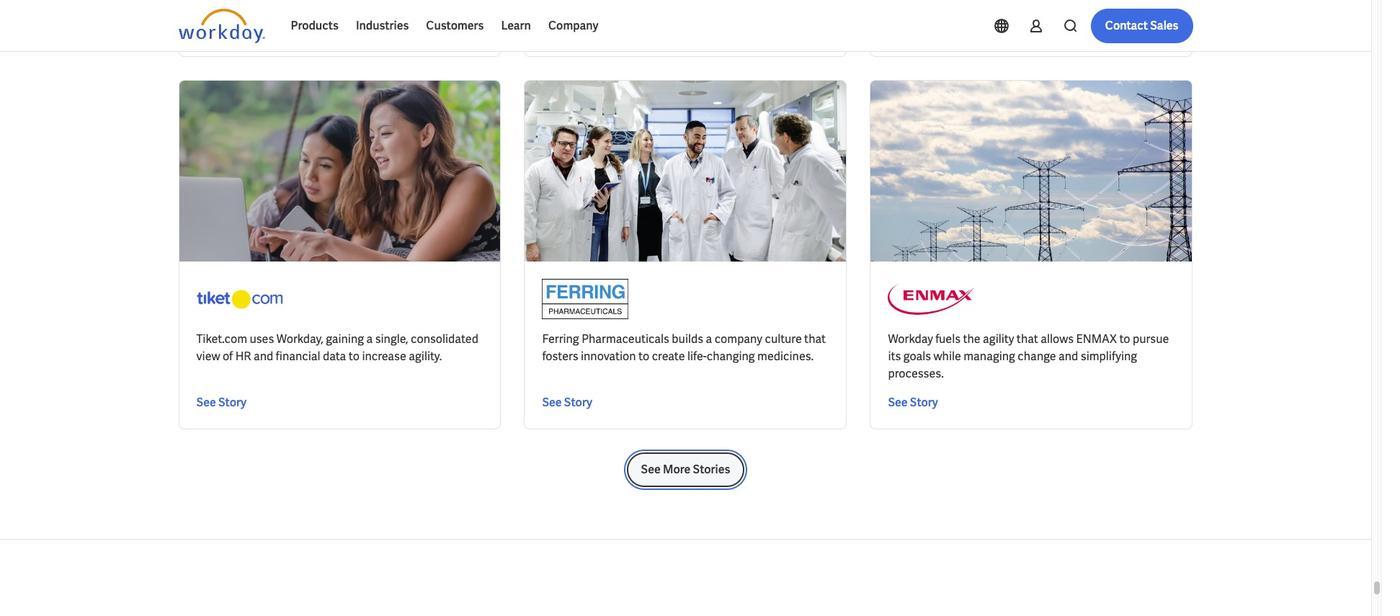 Task type: vqa. For each thing, say whether or not it's contained in the screenshot.
with
no



Task type: describe. For each thing, give the bounding box(es) containing it.
see for tiket.com uses workday, gaining a single, consolidated view of hr and financial data to increase agility.
[[196, 395, 216, 410]]

view
[[196, 349, 220, 364]]

to inside workday fuels the agility that allows enmax to pursue its goals while managing change and simplifying processes.
[[1120, 332, 1131, 347]]

pharmaceuticals
[[582, 332, 670, 347]]

more button
[[483, 8, 548, 37]]

data
[[323, 349, 346, 364]]

industry
[[266, 16, 305, 29]]

story for tiket.com uses workday, gaining a single, consolidated view of hr and financial data to increase agility.
[[218, 395, 247, 410]]

see story for workday fuels the agility that allows enmax to pursue its goals while managing change and simplifying processes.
[[888, 395, 939, 410]]

topic
[[190, 16, 215, 29]]

customers
[[426, 18, 484, 33]]

agility.
[[409, 349, 442, 364]]

story for ferring pharmaceuticals builds a company culture that fosters innovation to create life-changing medicines.
[[564, 395, 593, 410]]

company button
[[540, 9, 607, 43]]

see inside "button"
[[641, 462, 661, 477]]

financial
[[276, 349, 320, 364]]

and inside workday fuels the agility that allows enmax to pursue its goals while managing change and simplifying processes.
[[1059, 349, 1079, 364]]

changing
[[707, 349, 755, 364]]

goals
[[904, 349, 931, 364]]

fuels
[[936, 332, 961, 347]]

managing
[[964, 349, 1016, 364]]

tiket.com uses workday, gaining a single, consolidated view of hr and financial data to increase agility.
[[196, 332, 479, 364]]

business
[[357, 16, 398, 29]]

Search Customer Stories text field
[[989, 9, 1165, 35]]

go to the homepage image
[[178, 9, 265, 43]]

products button
[[282, 9, 347, 43]]

business outcome
[[357, 16, 443, 29]]

that inside workday fuels the agility that allows enmax to pursue its goals while managing change and simplifying processes.
[[1017, 332, 1039, 347]]

business outcome button
[[345, 8, 472, 37]]

2 watch from the left
[[565, 22, 599, 38]]

workday
[[888, 332, 933, 347]]

life-
[[688, 349, 707, 364]]

1 watch from the left
[[220, 22, 253, 38]]

company
[[549, 18, 599, 33]]

a inside ferring pharmaceuticals builds a company culture that fosters innovation to create life-changing medicines.
[[706, 332, 712, 347]]

ferring pharmaceuticals builds a company culture that fosters innovation to create life-changing medicines.
[[542, 332, 826, 364]]

see more stories button
[[627, 453, 745, 487]]

see for ferring pharmaceuticals builds a company culture that fosters innovation to create life-changing medicines.
[[542, 395, 562, 410]]

2 watch video link from the left
[[542, 22, 632, 39]]

pursue
[[1133, 332, 1169, 347]]

industry button
[[255, 8, 334, 37]]

all
[[590, 16, 602, 29]]

sales
[[1151, 18, 1179, 33]]

clear all
[[564, 16, 602, 29]]

products
[[291, 18, 339, 33]]

see story link for workday fuels the agility that allows enmax to pursue its goals while managing change and simplifying processes.
[[888, 394, 939, 412]]

a inside tiket.com uses workday, gaining a single, consolidated view of hr and financial data to increase agility.
[[367, 332, 373, 347]]

ferring
[[542, 332, 579, 347]]

see story link for ferring pharmaceuticals builds a company culture that fosters innovation to create life-changing medicines.
[[542, 394, 593, 412]]



Task type: locate. For each thing, give the bounding box(es) containing it.
story for workday fuels the agility that allows enmax to pursue its goals while managing change and simplifying processes.
[[910, 395, 939, 410]]

customers button
[[418, 9, 493, 43]]

see story down fosters
[[542, 395, 593, 410]]

its
[[888, 349, 901, 364]]

see down fosters
[[542, 395, 562, 410]]

see story link down processes.
[[888, 394, 939, 412]]

see down processes.
[[888, 395, 908, 410]]

to down gaining
[[349, 349, 360, 364]]

outcome
[[400, 16, 443, 29]]

0 horizontal spatial video
[[256, 22, 286, 38]]

a left "single," at the left bottom of the page
[[367, 332, 373, 347]]

and
[[254, 349, 273, 364], [1059, 349, 1079, 364]]

simplifying
[[1081, 349, 1138, 364]]

workday fuels the agility that allows enmax to pursue its goals while managing change and simplifying processes.
[[888, 332, 1169, 381]]

create
[[652, 349, 685, 364]]

see story down of
[[196, 395, 247, 410]]

1 horizontal spatial watch video link
[[542, 22, 632, 39]]

0 horizontal spatial watch
[[220, 22, 253, 38]]

see story for ferring pharmaceuticals builds a company culture that fosters innovation to create life-changing medicines.
[[542, 395, 593, 410]]

story
[[218, 395, 247, 410], [564, 395, 593, 410], [910, 395, 939, 410]]

1 horizontal spatial a
[[706, 332, 712, 347]]

a up life-
[[706, 332, 712, 347]]

see more stories
[[641, 462, 731, 477]]

story down fosters
[[564, 395, 593, 410]]

see left the stories
[[641, 462, 661, 477]]

contact
[[1106, 18, 1148, 33]]

innovation
[[581, 349, 636, 364]]

of
[[223, 349, 233, 364]]

learn
[[501, 18, 531, 33]]

and down 'allows'
[[1059, 349, 1079, 364]]

1 a from the left
[[367, 332, 373, 347]]

to inside tiket.com uses workday, gaining a single, consolidated view of hr and financial data to increase agility.
[[349, 349, 360, 364]]

a
[[367, 332, 373, 347], [706, 332, 712, 347]]

2 and from the left
[[1059, 349, 1079, 364]]

uses
[[250, 332, 274, 347]]

1 horizontal spatial more
[[663, 462, 691, 477]]

more inside "button"
[[663, 462, 691, 477]]

see story link for tiket.com uses workday, gaining a single, consolidated view of hr and financial data to increase agility.
[[196, 394, 247, 412]]

1 video from the left
[[256, 22, 286, 38]]

contact sales link
[[1091, 9, 1193, 43]]

stories
[[693, 462, 731, 477]]

see story link down of
[[196, 394, 247, 412]]

industries
[[356, 18, 409, 33]]

1 horizontal spatial and
[[1059, 349, 1079, 364]]

watch video for 2nd watch video link from the right
[[220, 22, 286, 38]]

2 horizontal spatial see story link
[[888, 394, 939, 412]]

3 story from the left
[[910, 395, 939, 410]]

see story for tiket.com uses workday, gaining a single, consolidated view of hr and financial data to increase agility.
[[196, 395, 247, 410]]

2 video from the left
[[602, 22, 632, 38]]

consolidated
[[411, 332, 479, 347]]

1 horizontal spatial see story link
[[542, 394, 593, 412]]

1 horizontal spatial video
[[602, 22, 632, 38]]

video
[[256, 22, 286, 38], [602, 22, 632, 38]]

see
[[196, 395, 216, 410], [542, 395, 562, 410], [888, 395, 908, 410], [641, 462, 661, 477]]

1 horizontal spatial see story
[[542, 395, 593, 410]]

workday,
[[277, 332, 323, 347]]

industries button
[[347, 9, 418, 43]]

contact sales
[[1106, 18, 1179, 33]]

topic button
[[178, 8, 243, 37]]

0 horizontal spatial see story link
[[196, 394, 247, 412]]

see story link
[[196, 394, 247, 412], [542, 394, 593, 412], [888, 394, 939, 412]]

hr
[[236, 349, 251, 364]]

to inside ferring pharmaceuticals builds a company culture that fosters innovation to create life-changing medicines.
[[639, 349, 650, 364]]

see story down processes.
[[888, 395, 939, 410]]

2 that from the left
[[1017, 332, 1039, 347]]

1 horizontal spatial watch video
[[565, 22, 632, 38]]

enmax (enmax corporation) image
[[888, 279, 975, 319]]

1 horizontal spatial to
[[639, 349, 650, 364]]

1 horizontal spatial watch
[[565, 22, 599, 38]]

see down view
[[196, 395, 216, 410]]

clear
[[564, 16, 588, 29]]

the
[[963, 332, 981, 347]]

enmax
[[1077, 332, 1117, 347]]

agility
[[983, 332, 1015, 347]]

and inside tiket.com uses workday, gaining a single, consolidated view of hr and financial data to increase agility.
[[254, 349, 273, 364]]

0 horizontal spatial a
[[367, 332, 373, 347]]

increase
[[362, 349, 406, 364]]

0 horizontal spatial story
[[218, 395, 247, 410]]

change
[[1018, 349, 1057, 364]]

story down processes.
[[910, 395, 939, 410]]

allows
[[1041, 332, 1074, 347]]

2 horizontal spatial to
[[1120, 332, 1131, 347]]

that up change
[[1017, 332, 1039, 347]]

1 watch video link from the left
[[196, 22, 286, 39]]

builds
[[672, 332, 704, 347]]

gaining
[[326, 332, 364, 347]]

1 story from the left
[[218, 395, 247, 410]]

see story link down fosters
[[542, 394, 593, 412]]

1 see story link from the left
[[196, 394, 247, 412]]

see story
[[196, 395, 247, 410], [542, 395, 593, 410], [888, 395, 939, 410]]

1 horizontal spatial that
[[1017, 332, 1039, 347]]

to left 'create' at the left bottom
[[639, 349, 650, 364]]

0 horizontal spatial more
[[495, 16, 519, 29]]

more right customers
[[495, 16, 519, 29]]

while
[[934, 349, 962, 364]]

0 horizontal spatial that
[[805, 332, 826, 347]]

that
[[805, 332, 826, 347], [1017, 332, 1039, 347]]

story down of
[[218, 395, 247, 410]]

1 watch video from the left
[[220, 22, 286, 38]]

0 horizontal spatial watch video
[[220, 22, 286, 38]]

0 horizontal spatial watch video link
[[196, 22, 286, 39]]

to
[[1120, 332, 1131, 347], [349, 349, 360, 364], [639, 349, 650, 364]]

more left the stories
[[663, 462, 691, 477]]

0 horizontal spatial and
[[254, 349, 273, 364]]

video right 'clear'
[[602, 22, 632, 38]]

ferring international center s.a. image
[[542, 279, 629, 319]]

0 vertical spatial more
[[495, 16, 519, 29]]

company
[[715, 332, 763, 347]]

watch video
[[220, 22, 286, 38], [565, 22, 632, 38]]

2 see story link from the left
[[542, 394, 593, 412]]

1 that from the left
[[805, 332, 826, 347]]

and down uses at the bottom left of page
[[254, 349, 273, 364]]

0 horizontal spatial see story
[[196, 395, 247, 410]]

2 story from the left
[[564, 395, 593, 410]]

1 vertical spatial more
[[663, 462, 691, 477]]

1 see story from the left
[[196, 395, 247, 410]]

culture
[[765, 332, 802, 347]]

clear all button
[[559, 8, 606, 37]]

1 horizontal spatial story
[[564, 395, 593, 410]]

2 see story from the left
[[542, 395, 593, 410]]

medicines.
[[758, 349, 814, 364]]

more
[[495, 16, 519, 29], [663, 462, 691, 477]]

2 a from the left
[[706, 332, 712, 347]]

watch video for 2nd watch video link
[[565, 22, 632, 38]]

to up simplifying
[[1120, 332, 1131, 347]]

3 see story from the left
[[888, 395, 939, 410]]

processes.
[[888, 366, 944, 381]]

more inside button
[[495, 16, 519, 29]]

tiket.com
[[196, 332, 247, 347]]

that right culture
[[805, 332, 826, 347]]

learn button
[[493, 9, 540, 43]]

video left products
[[256, 22, 286, 38]]

2 horizontal spatial see story
[[888, 395, 939, 410]]

watch video link
[[196, 22, 286, 39], [542, 22, 632, 39]]

single,
[[375, 332, 408, 347]]

2 watch video from the left
[[565, 22, 632, 38]]

watch
[[220, 22, 253, 38], [565, 22, 599, 38]]

2 horizontal spatial story
[[910, 395, 939, 410]]

fosters
[[542, 349, 579, 364]]

0 horizontal spatial to
[[349, 349, 360, 364]]

3 see story link from the left
[[888, 394, 939, 412]]

see for workday fuels the agility that allows enmax to pursue its goals while managing change and simplifying processes.
[[888, 395, 908, 410]]

that inside ferring pharmaceuticals builds a company culture that fosters innovation to create life-changing medicines.
[[805, 332, 826, 347]]

1 and from the left
[[254, 349, 273, 364]]

tiket.com (pt. global tiket network) image
[[196, 279, 283, 319]]



